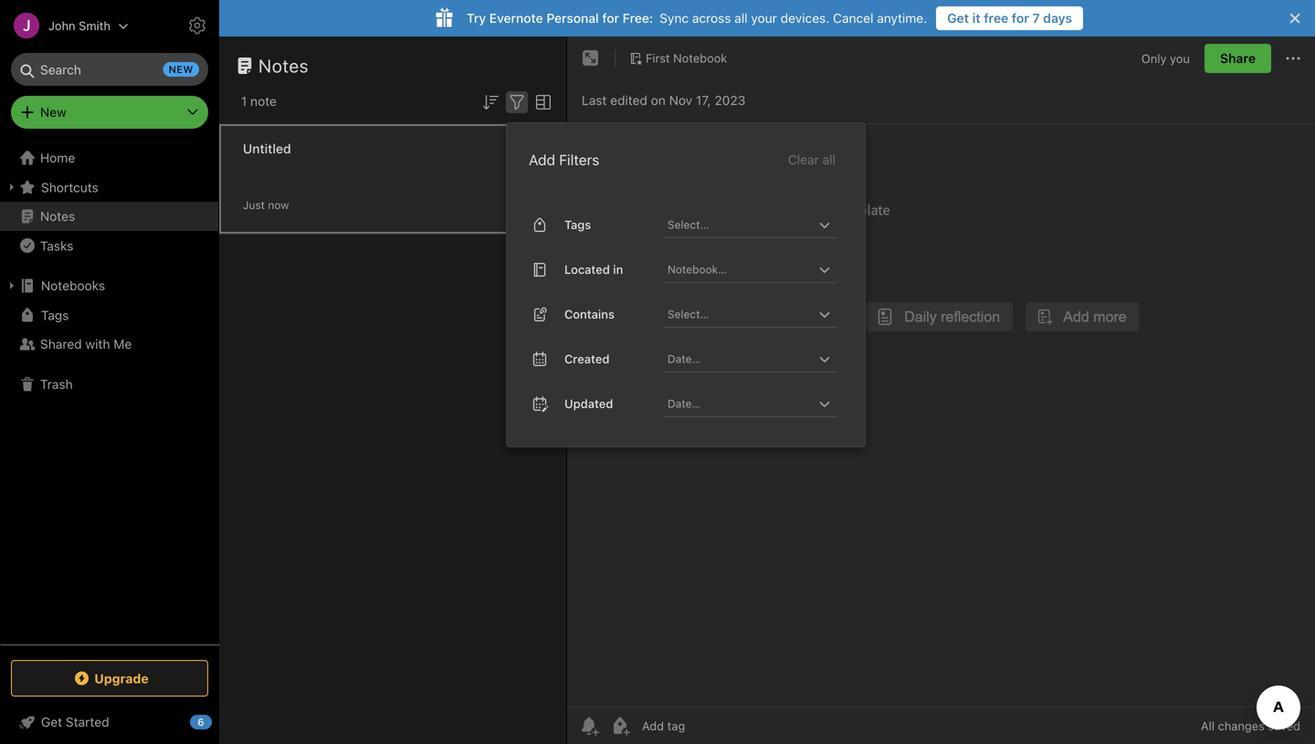 Task type: vqa. For each thing, say whether or not it's contained in the screenshot.
John Smith
yes



Task type: describe. For each thing, give the bounding box(es) containing it.
View options field
[[528, 90, 554, 113]]

home
[[40, 150, 75, 165]]

me
[[114, 337, 132, 352]]

home link
[[0, 143, 219, 173]]

add filters
[[529, 151, 599, 168]]

note window element
[[567, 37, 1315, 744]]

Note Editor text field
[[567, 124, 1315, 707]]

get started
[[41, 715, 109, 730]]

get it free for 7 days
[[947, 11, 1072, 26]]

try
[[467, 11, 486, 26]]

Sort options field
[[480, 90, 501, 113]]

try evernote personal for free: sync across all your devices. cancel anytime.
[[467, 11, 927, 26]]

located
[[564, 263, 610, 276]]

first notebook
[[646, 51, 727, 65]]

clear all button
[[786, 149, 838, 171]]

you
[[1170, 51, 1190, 65]]

free
[[984, 11, 1009, 26]]

share
[[1220, 51, 1256, 66]]

get for get it free for 7 days
[[947, 11, 969, 26]]

Search text field
[[24, 53, 195, 86]]

clear
[[788, 152, 819, 167]]

with
[[85, 337, 110, 352]]

notebooks
[[41, 278, 105, 293]]

notebook
[[673, 51, 727, 65]]

untitled
[[243, 141, 291, 156]]

new
[[169, 63, 194, 75]]

for for free:
[[602, 11, 619, 26]]

now
[[268, 199, 289, 211]]

new button
[[11, 96, 208, 129]]

nov
[[669, 93, 692, 108]]

tasks
[[40, 238, 73, 253]]

upgrade button
[[11, 660, 208, 697]]

share button
[[1205, 44, 1271, 73]]

personal
[[547, 11, 599, 26]]

just
[[243, 199, 265, 211]]

your
[[751, 11, 777, 26]]

upgrade
[[94, 671, 149, 686]]

last
[[582, 93, 607, 108]]

notebooks link
[[0, 271, 218, 300]]

anytime.
[[877, 11, 927, 26]]

Help and Learning task checklist field
[[0, 708, 219, 737]]

in
[[613, 263, 623, 276]]

 Date picker field
[[664, 391, 854, 417]]

Tags field
[[664, 212, 838, 238]]

tree containing home
[[0, 143, 219, 644]]

add tag image
[[609, 715, 631, 737]]

across
[[692, 11, 731, 26]]

add a reminder image
[[578, 715, 600, 737]]

 input text field for located in
[[666, 256, 814, 282]]

sync
[[660, 11, 689, 26]]

created
[[564, 352, 610, 366]]



Task type: locate. For each thing, give the bounding box(es) containing it.
shortcuts button
[[0, 173, 218, 202]]

trash link
[[0, 370, 218, 399]]

tooltip
[[441, 48, 540, 84]]

add
[[529, 151, 555, 168]]

it
[[972, 11, 981, 26]]

date… for updated
[[668, 397, 701, 410]]

tags button
[[0, 300, 218, 330]]

notes up note
[[258, 55, 309, 76]]

1 horizontal spatial for
[[1012, 11, 1029, 26]]

trash
[[40, 377, 73, 392]]

0 vertical spatial tags
[[564, 218, 591, 232]]

all left your
[[735, 11, 748, 26]]

2 date… from the top
[[668, 397, 701, 410]]

updated
[[564, 397, 613, 411]]

1  input text field from the top
[[666, 212, 814, 237]]

0 horizontal spatial for
[[602, 11, 619, 26]]

for left 7
[[1012, 11, 1029, 26]]

1 vertical spatial notes
[[40, 209, 75, 224]]

shared with me
[[40, 337, 132, 352]]

contains
[[564, 307, 615, 321]]

all right clear
[[823, 152, 836, 167]]

Add filters field
[[506, 90, 528, 113]]

tasks button
[[0, 231, 218, 260]]

all
[[735, 11, 748, 26], [823, 152, 836, 167]]

all
[[1201, 719, 1215, 733]]

1 horizontal spatial tags
[[564, 218, 591, 232]]

for for 7
[[1012, 11, 1029, 26]]

0 vertical spatial date…
[[668, 352, 701, 365]]

1 vertical spatial  input text field
[[666, 256, 814, 282]]

smith
[[79, 19, 111, 32]]

 input text field inside the tags field
[[666, 212, 814, 237]]

clear all
[[788, 152, 836, 167]]

Contains field
[[664, 301, 838, 328]]

for left free:
[[602, 11, 619, 26]]

date… inside field
[[668, 397, 701, 410]]

add filters image
[[506, 91, 528, 113]]

started
[[66, 715, 109, 730]]

notes link
[[0, 202, 218, 231]]

expand notebooks image
[[5, 279, 19, 293]]

1 horizontal spatial notes
[[258, 55, 309, 76]]

shared with me link
[[0, 330, 218, 359]]

tags up located
[[564, 218, 591, 232]]

 input text field inside located in field
[[666, 256, 814, 282]]

Add tag field
[[640, 718, 777, 734]]

date… for created
[[668, 352, 701, 365]]

only
[[1142, 51, 1167, 65]]

more actions image
[[1282, 47, 1304, 69]]

tags up shared
[[41, 308, 69, 323]]

1 for from the left
[[602, 11, 619, 26]]

get inside button
[[947, 11, 969, 26]]

2 for from the left
[[1012, 11, 1029, 26]]

get
[[947, 11, 969, 26], [41, 715, 62, 730]]

1 vertical spatial date…
[[668, 397, 701, 410]]

shortcuts
[[41, 180, 98, 195]]

cancel
[[833, 11, 874, 26]]

0 vertical spatial  input text field
[[666, 212, 814, 237]]

notes up tasks in the left top of the page
[[40, 209, 75, 224]]

for
[[602, 11, 619, 26], [1012, 11, 1029, 26]]

shared
[[40, 337, 82, 352]]

0 vertical spatial get
[[947, 11, 969, 26]]

Located in field
[[664, 256, 838, 283]]

tags inside button
[[41, 308, 69, 323]]

1 date… from the top
[[668, 352, 701, 365]]

1 note
[[241, 94, 277, 109]]

tags
[[564, 218, 591, 232], [41, 308, 69, 323]]

click to collapse image
[[212, 711, 226, 733]]

 input text field up  input text box
[[666, 256, 814, 282]]

all inside button
[[823, 152, 836, 167]]

0 horizontal spatial notes
[[40, 209, 75, 224]]

 Date picker field
[[664, 346, 854, 372]]

located in
[[564, 263, 623, 276]]

devices.
[[781, 11, 830, 26]]

new
[[40, 105, 66, 120]]

get for get started
[[41, 715, 62, 730]]

notes
[[258, 55, 309, 76], [40, 209, 75, 224]]

get inside help and learning task checklist field
[[41, 715, 62, 730]]

all changes saved
[[1201, 719, 1301, 733]]

date… down  date picker field
[[668, 397, 701, 410]]

date… inside  date picker field
[[668, 352, 701, 365]]

0 vertical spatial all
[[735, 11, 748, 26]]

 input text field up located in field
[[666, 212, 814, 237]]

new search field
[[24, 53, 199, 86]]

0 horizontal spatial get
[[41, 715, 62, 730]]

edited
[[610, 93, 648, 108]]

1 horizontal spatial all
[[823, 152, 836, 167]]

just now
[[243, 199, 289, 211]]

1 vertical spatial tags
[[41, 308, 69, 323]]

settings image
[[186, 15, 208, 37]]

get it free for 7 days button
[[936, 6, 1083, 30]]

first notebook button
[[623, 46, 734, 71]]

7
[[1033, 11, 1040, 26]]

1 horizontal spatial get
[[947, 11, 969, 26]]

More actions field
[[1282, 44, 1304, 73]]

free:
[[623, 11, 653, 26]]

0 vertical spatial notes
[[258, 55, 309, 76]]

date…
[[668, 352, 701, 365], [668, 397, 701, 410]]

date… down  input text box
[[668, 352, 701, 365]]

note
[[250, 94, 277, 109]]

saved
[[1268, 719, 1301, 733]]

Account field
[[0, 7, 129, 44]]

0 horizontal spatial all
[[735, 11, 748, 26]]

get left it
[[947, 11, 969, 26]]

days
[[1043, 11, 1072, 26]]

for inside button
[[1012, 11, 1029, 26]]

expand note image
[[580, 47, 602, 69]]

on
[[651, 93, 666, 108]]

 input text field
[[666, 301, 814, 327]]

evernote
[[489, 11, 543, 26]]

first
[[646, 51, 670, 65]]

get left the started
[[41, 715, 62, 730]]

 input text field
[[666, 212, 814, 237], [666, 256, 814, 282]]

1
[[241, 94, 247, 109]]

only you
[[1142, 51, 1190, 65]]

17,
[[696, 93, 711, 108]]

filters
[[559, 151, 599, 168]]

john smith
[[48, 19, 111, 32]]

 input text field for tags
[[666, 212, 814, 237]]

tree
[[0, 143, 219, 644]]

0 horizontal spatial tags
[[41, 308, 69, 323]]

2023
[[715, 93, 746, 108]]

1 vertical spatial all
[[823, 152, 836, 167]]

john
[[48, 19, 75, 32]]

last edited on nov 17, 2023
[[582, 93, 746, 108]]

6
[[198, 717, 204, 728]]

1 vertical spatial get
[[41, 715, 62, 730]]

changes
[[1218, 719, 1265, 733]]

2  input text field from the top
[[666, 256, 814, 282]]



